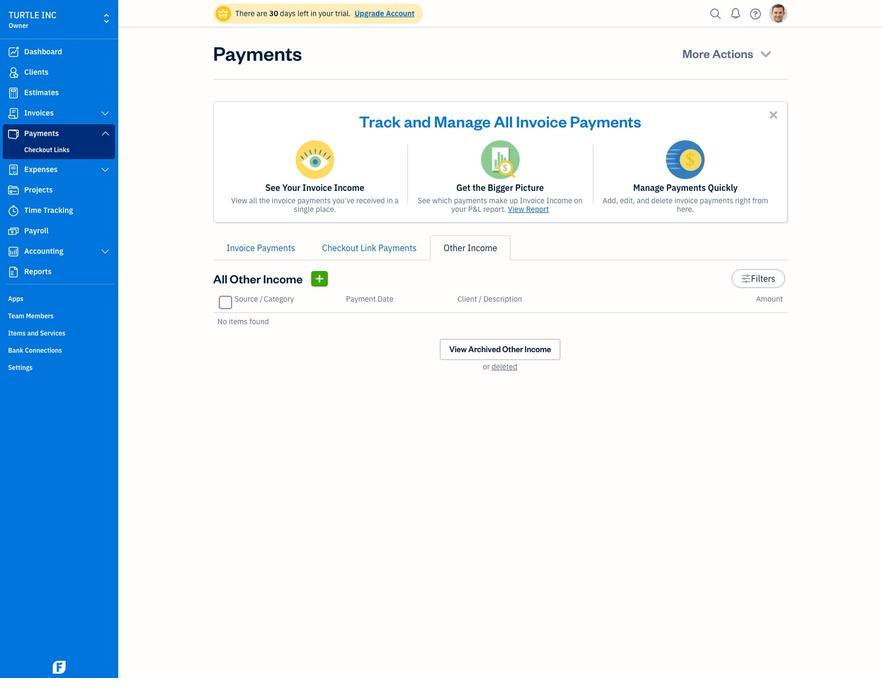 Task type: vqa. For each thing, say whether or not it's contained in the screenshot.
Connect My Bank button
no



Task type: describe. For each thing, give the bounding box(es) containing it.
apps
[[8, 295, 23, 303]]

other inside view archived other income link
[[503, 344, 523, 354]]

you've
[[333, 196, 355, 205]]

category
[[264, 294, 294, 304]]

dashboard link
[[3, 42, 115, 62]]

filters
[[752, 273, 776, 284]]

manage payments quickly image
[[666, 140, 705, 179]]

here.
[[677, 204, 694, 214]]

deleted
[[492, 362, 518, 372]]

tracking
[[43, 205, 73, 215]]

settings image
[[742, 272, 752, 285]]

see your invoice income image
[[296, 140, 334, 179]]

received
[[356, 196, 385, 205]]

there are 30 days left in your trial. upgrade account
[[235, 9, 415, 18]]

link
[[361, 243, 377, 253]]

trial.
[[335, 9, 351, 18]]

view for view report
[[508, 204, 525, 214]]

payments for income
[[298, 196, 331, 205]]

invoice image
[[7, 108, 20, 119]]

/ for category
[[260, 294, 263, 304]]

upgrade
[[355, 9, 384, 18]]

manage payments quickly add, edit, and delete invoice payments right from here.
[[603, 182, 769, 214]]

checkout links
[[24, 146, 70, 154]]

30
[[269, 9, 278, 18]]

owner
[[9, 22, 28, 30]]

client image
[[7, 67, 20, 78]]

report
[[526, 204, 549, 214]]

no
[[218, 317, 227, 326]]

your
[[282, 182, 301, 193]]

date
[[378, 294, 394, 304]]

invoice inside see which payments make up invoice income on your p&l report.
[[520, 196, 545, 205]]

invoice payments
[[227, 243, 295, 253]]

go to help image
[[747, 6, 765, 22]]

invoice for payments
[[675, 196, 699, 205]]

services
[[40, 329, 65, 337]]

no items found
[[218, 317, 269, 326]]

team members link
[[3, 308, 115, 324]]

report image
[[7, 267, 20, 278]]

dashboard
[[24, 47, 62, 56]]

time
[[24, 205, 42, 215]]

a
[[395, 196, 399, 205]]

add,
[[603, 196, 619, 205]]

links
[[54, 146, 70, 154]]

and inside the manage payments quickly add, edit, and delete invoice payments right from here.
[[637, 196, 650, 205]]

deleted link
[[492, 362, 518, 372]]

track and manage all invoice payments
[[359, 111, 642, 131]]

accounting link
[[3, 242, 115, 261]]

0 horizontal spatial other
[[230, 271, 261, 286]]

all other income
[[213, 271, 303, 286]]

money image
[[7, 226, 20, 237]]

/ for description
[[479, 294, 482, 304]]

payroll link
[[3, 222, 115, 241]]

close image
[[768, 109, 780, 121]]

and for services
[[27, 329, 39, 337]]

clients link
[[3, 63, 115, 82]]

more actions
[[683, 46, 754, 61]]

see for which
[[418, 196, 431, 205]]

chart image
[[7, 246, 20, 257]]

more actions button
[[673, 40, 783, 66]]

invoices link
[[3, 104, 115, 123]]

payments inside see which payments make up invoice income on your p&l report.
[[454, 196, 488, 205]]

team
[[8, 312, 24, 320]]

settings link
[[3, 359, 115, 375]]

invoice payments link
[[213, 236, 309, 260]]

projects link
[[3, 181, 115, 200]]

invoices
[[24, 108, 54, 118]]

apps link
[[3, 290, 115, 307]]

source
[[235, 294, 258, 304]]

main element
[[0, 0, 145, 678]]

inc
[[41, 10, 57, 20]]

are
[[257, 9, 268, 18]]

team members
[[8, 312, 54, 320]]

invoice for your
[[272, 196, 296, 205]]

income inside see which payments make up invoice income on your p&l report.
[[547, 196, 573, 205]]

account
[[386, 9, 415, 18]]

checkout link payments
[[322, 243, 417, 253]]

other inside other income link
[[444, 243, 466, 253]]

get
[[457, 182, 471, 193]]

0 horizontal spatial manage
[[434, 111, 491, 131]]

get the bigger picture image
[[481, 140, 520, 179]]

payment
[[346, 294, 376, 304]]

dashboard image
[[7, 47, 20, 58]]

payments link
[[3, 124, 115, 144]]

source / category
[[235, 294, 294, 304]]

see for your
[[266, 182, 280, 193]]

see which payments make up invoice income on your p&l report.
[[418, 196, 583, 214]]

quickly
[[708, 182, 738, 193]]

client
[[458, 294, 477, 304]]

there
[[235, 9, 255, 18]]

reports link
[[3, 262, 115, 282]]

or deleted
[[483, 362, 518, 372]]



Task type: locate. For each thing, give the bounding box(es) containing it.
bank
[[8, 346, 23, 354]]

2 vertical spatial other
[[503, 344, 523, 354]]

other down which
[[444, 243, 466, 253]]

more
[[683, 46, 710, 61]]

other income link
[[430, 236, 511, 260]]

turtle inc owner
[[9, 10, 57, 30]]

3 payments from the left
[[700, 196, 734, 205]]

in inside the see your invoice income view all the invoice payments you've received in a single place.
[[387, 196, 393, 205]]

add new other income entry image
[[315, 272, 325, 285]]

which
[[432, 196, 452, 205]]

right
[[735, 196, 751, 205]]

manage
[[434, 111, 491, 131], [634, 182, 665, 193]]

other up source
[[230, 271, 261, 286]]

other up deleted
[[503, 344, 523, 354]]

single
[[294, 204, 314, 214]]

and right track
[[404, 111, 431, 131]]

invoice inside the see your invoice income view all the invoice payments you've received in a single place.
[[272, 196, 296, 205]]

checkout inside main element
[[24, 146, 52, 154]]

view inside the see your invoice income view all the invoice payments you've received in a single place.
[[231, 196, 248, 205]]

freshbooks image
[[51, 661, 68, 674]]

payments inside main element
[[24, 129, 59, 138]]

1 horizontal spatial other
[[444, 243, 466, 253]]

1 horizontal spatial view
[[449, 344, 467, 354]]

see left "your"
[[266, 182, 280, 193]]

0 vertical spatial your
[[319, 9, 334, 18]]

1 vertical spatial see
[[418, 196, 431, 205]]

time tracking link
[[3, 201, 115, 221]]

invoice right delete
[[675, 196, 699, 205]]

chevron large down image up chevron large down image
[[100, 129, 110, 138]]

all up get the bigger picture
[[494, 111, 513, 131]]

payments down "your"
[[298, 196, 331, 205]]

all
[[494, 111, 513, 131], [213, 271, 228, 286]]

clients
[[24, 67, 49, 77]]

payment date
[[346, 294, 394, 304]]

0 horizontal spatial in
[[311, 9, 317, 18]]

0 vertical spatial see
[[266, 182, 280, 193]]

chevron large down image up payments link
[[100, 109, 110, 118]]

1 vertical spatial other
[[230, 271, 261, 286]]

1 horizontal spatial your
[[452, 204, 467, 214]]

1 horizontal spatial /
[[479, 294, 482, 304]]

payment image
[[7, 129, 20, 139]]

payments down quickly
[[700, 196, 734, 205]]

and right items
[[27, 329, 39, 337]]

other
[[444, 243, 466, 253], [230, 271, 261, 286], [503, 344, 523, 354]]

chevron large down image for payments
[[100, 129, 110, 138]]

1 vertical spatial in
[[387, 196, 393, 205]]

your left p&l
[[452, 204, 467, 214]]

2 chevron large down image from the top
[[100, 129, 110, 138]]

track
[[359, 111, 401, 131]]

chevron large down image
[[100, 166, 110, 174]]

0 horizontal spatial see
[[266, 182, 280, 193]]

0 vertical spatial all
[[494, 111, 513, 131]]

crown image
[[218, 8, 229, 19]]

payments for add,
[[700, 196, 734, 205]]

settings
[[8, 364, 33, 372]]

2 horizontal spatial view
[[508, 204, 525, 214]]

the right get
[[473, 182, 486, 193]]

project image
[[7, 185, 20, 196]]

see inside the see your invoice income view all the invoice payments you've received in a single place.
[[266, 182, 280, 193]]

time tracking
[[24, 205, 73, 215]]

amount button
[[757, 294, 783, 304]]

left
[[298, 9, 309, 18]]

checkout
[[24, 146, 52, 154], [322, 243, 359, 253]]

estimates
[[24, 88, 59, 97]]

upgrade account link
[[353, 9, 415, 18]]

invoice
[[272, 196, 296, 205], [675, 196, 699, 205]]

on
[[574, 196, 583, 205]]

payments inside 'link'
[[257, 243, 295, 253]]

view left the all
[[231, 196, 248, 205]]

0 horizontal spatial /
[[260, 294, 263, 304]]

2 horizontal spatial other
[[503, 344, 523, 354]]

delete
[[652, 196, 673, 205]]

0 vertical spatial checkout
[[24, 146, 52, 154]]

invoice inside the manage payments quickly add, edit, and delete invoice payments right from here.
[[675, 196, 699, 205]]

all
[[249, 196, 257, 205]]

see
[[266, 182, 280, 193], [418, 196, 431, 205]]

1 vertical spatial manage
[[634, 182, 665, 193]]

accounting
[[24, 246, 63, 256]]

and inside 'link'
[[27, 329, 39, 337]]

1 / from the left
[[260, 294, 263, 304]]

items
[[8, 329, 26, 337]]

0 horizontal spatial view
[[231, 196, 248, 205]]

invoice
[[516, 111, 567, 131], [303, 182, 332, 193], [520, 196, 545, 205], [227, 243, 255, 253]]

income inside the see your invoice income view all the invoice payments you've received in a single place.
[[334, 182, 365, 193]]

items and services
[[8, 329, 65, 337]]

checkout for checkout links
[[24, 146, 52, 154]]

manage inside the manage payments quickly add, edit, and delete invoice payments right from here.
[[634, 182, 665, 193]]

0 vertical spatial manage
[[434, 111, 491, 131]]

0 horizontal spatial checkout
[[24, 146, 52, 154]]

1 vertical spatial all
[[213, 271, 228, 286]]

1 vertical spatial your
[[452, 204, 467, 214]]

all up no
[[213, 271, 228, 286]]

search image
[[708, 6, 725, 22]]

place.
[[316, 204, 336, 214]]

found
[[250, 317, 269, 326]]

chevron large down image for invoices
[[100, 109, 110, 118]]

3 chevron large down image from the top
[[100, 247, 110, 256]]

2 vertical spatial chevron large down image
[[100, 247, 110, 256]]

payments
[[213, 40, 302, 66], [570, 111, 642, 131], [24, 129, 59, 138], [667, 182, 706, 193], [257, 243, 295, 253], [379, 243, 417, 253]]

1 horizontal spatial the
[[473, 182, 486, 193]]

bigger
[[488, 182, 514, 193]]

expenses link
[[3, 160, 115, 180]]

members
[[26, 312, 54, 320]]

payments inside the manage payments quickly add, edit, and delete invoice payments right from here.
[[667, 182, 706, 193]]

checkout link payments link
[[309, 236, 430, 260]]

checkout links link
[[5, 144, 113, 157]]

2 vertical spatial and
[[27, 329, 39, 337]]

and right edit,
[[637, 196, 650, 205]]

/ right client
[[479, 294, 482, 304]]

your left trial.
[[319, 9, 334, 18]]

client / description
[[458, 294, 522, 304]]

payroll
[[24, 226, 49, 236]]

the inside the see your invoice income view all the invoice payments you've received in a single place.
[[259, 196, 270, 205]]

make
[[489, 196, 508, 205]]

1 horizontal spatial manage
[[634, 182, 665, 193]]

1 vertical spatial checkout
[[322, 243, 359, 253]]

0 horizontal spatial all
[[213, 271, 228, 286]]

view inside view archived other income link
[[449, 344, 467, 354]]

0 vertical spatial chevron large down image
[[100, 109, 110, 118]]

/ right source
[[260, 294, 263, 304]]

invoice inside 'link'
[[227, 243, 255, 253]]

chevron large down image for accounting
[[100, 247, 110, 256]]

days
[[280, 9, 296, 18]]

0 horizontal spatial and
[[27, 329, 39, 337]]

report.
[[484, 204, 506, 214]]

invoice inside the see your invoice income view all the invoice payments you've received in a single place.
[[303, 182, 332, 193]]

1 horizontal spatial checkout
[[322, 243, 359, 253]]

payments inside the manage payments quickly add, edit, and delete invoice payments right from here.
[[700, 196, 734, 205]]

payments down get
[[454, 196, 488, 205]]

estimates link
[[3, 83, 115, 103]]

notifications image
[[727, 3, 745, 24]]

see inside see which payments make up invoice income on your p&l report.
[[418, 196, 431, 205]]

archived
[[469, 344, 501, 354]]

payments inside the see your invoice income view all the invoice payments you've received in a single place.
[[298, 196, 331, 205]]

see left which
[[418, 196, 431, 205]]

reports
[[24, 267, 52, 276]]

amount
[[757, 294, 783, 304]]

1 chevron large down image from the top
[[100, 109, 110, 118]]

1 horizontal spatial payments
[[454, 196, 488, 205]]

chevron large down image up reports 'link'
[[100, 247, 110, 256]]

1 vertical spatial and
[[637, 196, 650, 205]]

1 horizontal spatial in
[[387, 196, 393, 205]]

in right left
[[311, 9, 317, 18]]

view report
[[508, 204, 549, 214]]

1 horizontal spatial invoice
[[675, 196, 699, 205]]

items and services link
[[3, 325, 115, 341]]

0 horizontal spatial invoice
[[272, 196, 296, 205]]

2 horizontal spatial and
[[637, 196, 650, 205]]

1 vertical spatial the
[[259, 196, 270, 205]]

1 horizontal spatial all
[[494, 111, 513, 131]]

2 payments from the left
[[454, 196, 488, 205]]

p&l
[[468, 204, 482, 214]]

/
[[260, 294, 263, 304], [479, 294, 482, 304]]

timer image
[[7, 205, 20, 216]]

view archived other income link
[[440, 339, 561, 360]]

picture
[[516, 182, 544, 193]]

income
[[334, 182, 365, 193], [547, 196, 573, 205], [468, 243, 497, 253], [263, 271, 303, 286], [525, 344, 551, 354]]

0 vertical spatial in
[[311, 9, 317, 18]]

view archived other income
[[449, 344, 551, 354]]

estimate image
[[7, 88, 20, 98]]

projects
[[24, 185, 53, 195]]

view left archived
[[449, 344, 467, 354]]

2 / from the left
[[479, 294, 482, 304]]

0 vertical spatial the
[[473, 182, 486, 193]]

1 horizontal spatial and
[[404, 111, 431, 131]]

1 invoice from the left
[[272, 196, 296, 205]]

0 vertical spatial and
[[404, 111, 431, 131]]

chevron large down image inside 'accounting' link
[[100, 247, 110, 256]]

your inside see which payments make up invoice income on your p&l report.
[[452, 204, 467, 214]]

description
[[484, 294, 522, 304]]

expenses
[[24, 165, 58, 174]]

2 horizontal spatial payments
[[700, 196, 734, 205]]

view right make
[[508, 204, 525, 214]]

and for manage
[[404, 111, 431, 131]]

view for view archived other income
[[449, 344, 467, 354]]

0 horizontal spatial payments
[[298, 196, 331, 205]]

1 payments from the left
[[298, 196, 331, 205]]

actions
[[713, 46, 754, 61]]

bank connections
[[8, 346, 62, 354]]

items
[[229, 317, 248, 326]]

get the bigger picture
[[457, 182, 544, 193]]

or
[[483, 362, 490, 372]]

0 horizontal spatial your
[[319, 9, 334, 18]]

chevron large down image
[[100, 109, 110, 118], [100, 129, 110, 138], [100, 247, 110, 256]]

0 horizontal spatial the
[[259, 196, 270, 205]]

1 vertical spatial chevron large down image
[[100, 129, 110, 138]]

checkout up expenses
[[24, 146, 52, 154]]

turtle
[[9, 10, 39, 20]]

connections
[[25, 346, 62, 354]]

0 vertical spatial other
[[444, 243, 466, 253]]

checkout for checkout link payments
[[322, 243, 359, 253]]

1 horizontal spatial see
[[418, 196, 431, 205]]

checkout left link on the top of page
[[322, 243, 359, 253]]

in left a
[[387, 196, 393, 205]]

the right the all
[[259, 196, 270, 205]]

invoice down "your"
[[272, 196, 296, 205]]

expense image
[[7, 165, 20, 175]]

2 invoice from the left
[[675, 196, 699, 205]]

chevrondown image
[[759, 46, 774, 61]]



